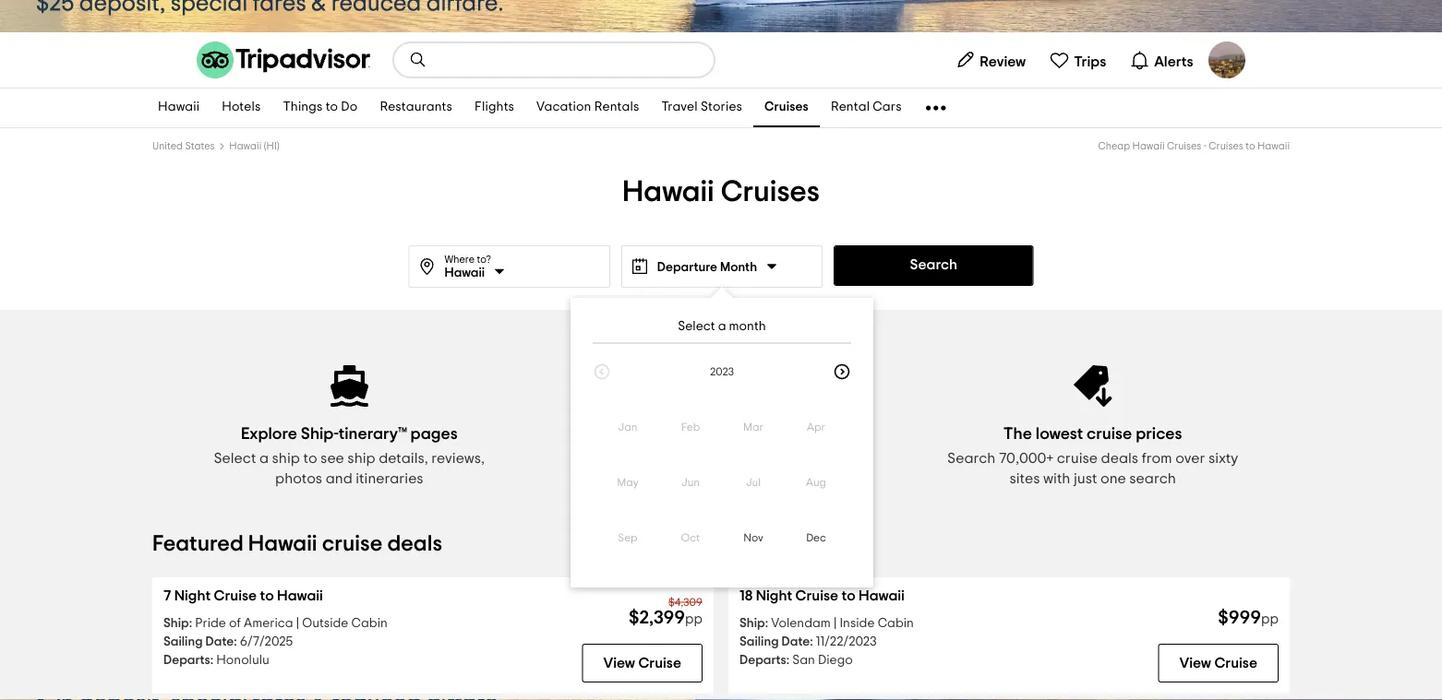 Task type: vqa. For each thing, say whether or not it's contained in the screenshot.


Task type: describe. For each thing, give the bounding box(es) containing it.
things to do link
[[272, 89, 369, 127]]

to?
[[477, 254, 491, 265]]

deals inside the lowest cruise prices search 70,000+ cruise deals from over sixty sites with just one search
[[1101, 452, 1139, 466]]

do
[[341, 101, 358, 114]]

| inside ship : pride of america | outside cabin sailing date: 6/7/2025 departs: honolulu
[[296, 618, 299, 631]]

travel stories
[[662, 101, 743, 114]]

tripadvisor image
[[197, 42, 370, 78]]

$4,309
[[669, 598, 703, 609]]

to up the america
[[260, 589, 274, 604]]

$999
[[1218, 610, 1262, 628]]

from
[[1142, 452, 1173, 466]]

cruises right -
[[1209, 141, 1244, 151]]

hawaii cruises
[[623, 177, 820, 207]]

flights
[[475, 101, 514, 114]]

our
[[731, 452, 754, 466]]

featured hawaii cruise deals
[[152, 534, 442, 556]]

ship for $999
[[740, 618, 765, 631]]

hawaii (hi)
[[229, 141, 279, 151]]

18 night cruise to hawaii
[[740, 589, 905, 604]]

cruise down $2,399
[[639, 657, 682, 671]]

prices
[[1136, 426, 1183, 442]]

share
[[570, 452, 610, 466]]

your
[[613, 452, 644, 466]]

18
[[740, 589, 753, 604]]

cruise inside the 'write cruise reviews share your opinion with our travel community'
[[691, 426, 737, 442]]

diego
[[818, 655, 853, 668]]

rentals
[[594, 101, 639, 114]]

date: inside ship : pride of america | outside cabin sailing date: 6/7/2025 departs: honolulu
[[206, 636, 237, 649]]

review
[[980, 54, 1026, 69]]

month
[[729, 320, 766, 333]]

of
[[229, 618, 241, 631]]

vacation rentals link
[[526, 89, 651, 127]]

search image
[[409, 51, 428, 69]]

sep
[[618, 533, 638, 544]]

community
[[799, 452, 872, 466]]

cars
[[873, 101, 902, 114]]

review link
[[947, 42, 1034, 78]]

a inside explore ship‑tinerary™ pages select a ship to see ship details, reviews, photos and itineraries
[[259, 452, 269, 466]]

to inside things to do link
[[326, 101, 338, 114]]

just
[[1074, 472, 1098, 487]]

departure month
[[657, 261, 757, 274]]

7
[[163, 589, 171, 604]]

hawaii up outside
[[277, 589, 323, 604]]

night for $999
[[756, 589, 793, 604]]

ship : pride of america | outside cabin sailing date: 6/7/2025 departs: honolulu
[[163, 618, 388, 668]]

one
[[1101, 472, 1127, 487]]

trips
[[1074, 54, 1107, 69]]

ship‑tinerary™
[[301, 426, 407, 442]]

and
[[326, 472, 353, 487]]

united states link
[[152, 141, 215, 151]]

where to?
[[445, 254, 491, 265]]

flights link
[[464, 89, 526, 127]]

cheap hawaii cruises - cruises to hawaii
[[1098, 141, 1290, 151]]

sixty
[[1209, 452, 1239, 466]]

pride
[[195, 618, 226, 631]]

pp inside $999 pp
[[1262, 613, 1279, 627]]

cruise up one
[[1087, 426, 1133, 442]]

alerts
[[1155, 54, 1194, 69]]

cruises up month
[[721, 177, 820, 207]]

view cruise for $2,399
[[604, 657, 682, 671]]

write cruise reviews share your opinion with our travel community
[[570, 426, 872, 466]]

1 horizontal spatial select
[[678, 320, 715, 333]]

hawaii left (hi)
[[229, 141, 262, 151]]

see
[[321, 452, 344, 466]]

travel
[[757, 452, 796, 466]]

write
[[647, 426, 688, 442]]

7 night cruise to hawaii
[[163, 589, 323, 604]]

hawaii inside 'hawaii' link
[[158, 101, 200, 114]]

2 ship from the left
[[348, 452, 376, 466]]

nov
[[744, 533, 764, 544]]

departs: inside ship : volendam | inside cabin sailing date: 11/22/2023 departs: san diego
[[740, 655, 790, 668]]

pages
[[411, 426, 458, 442]]

1 horizontal spatial a
[[718, 320, 726, 333]]

inside
[[840, 618, 875, 631]]

with inside the 'write cruise reviews share your opinion with our travel community'
[[701, 452, 728, 466]]

profile picture image
[[1209, 42, 1246, 78]]

cheap
[[1098, 141, 1131, 151]]

departs: inside ship : pride of america | outside cabin sailing date: 6/7/2025 departs: honolulu
[[163, 655, 214, 668]]

trips link
[[1042, 42, 1114, 78]]

: for $999
[[765, 618, 768, 631]]

rental
[[831, 101, 870, 114]]

reviews
[[740, 426, 795, 442]]

where
[[445, 254, 475, 265]]

cruise up of
[[214, 589, 257, 604]]

ship : volendam | inside cabin sailing date: 11/22/2023 departs: san diego
[[740, 618, 914, 668]]

search
[[1130, 472, 1176, 487]]

itineraries
[[356, 472, 424, 487]]

outside
[[302, 618, 349, 631]]

select inside explore ship‑tinerary™ pages select a ship to see ship details, reviews, photos and itineraries
[[214, 452, 256, 466]]

things
[[283, 101, 323, 114]]

opinion
[[647, 452, 698, 466]]

travel stories link
[[651, 89, 754, 127]]

hawaii right -
[[1258, 141, 1290, 151]]

featured
[[152, 534, 244, 556]]

to right -
[[1246, 141, 1256, 151]]

explore ship‑tinerary™ pages select a ship to see ship details, reviews, photos and itineraries
[[214, 426, 485, 487]]

$999 pp
[[1218, 610, 1279, 628]]

to inside explore ship‑tinerary™ pages select a ship to see ship details, reviews, photos and itineraries
[[303, 452, 317, 466]]



Task type: locate. For each thing, give the bounding box(es) containing it.
vacation
[[537, 101, 592, 114]]

departs: left san
[[740, 655, 790, 668]]

deals up one
[[1101, 452, 1139, 466]]

rental cars link
[[820, 89, 913, 127]]

select down explore
[[214, 452, 256, 466]]

date:
[[206, 636, 237, 649], [782, 636, 813, 649]]

| up 11/22/2023
[[834, 618, 837, 631]]

1 horizontal spatial night
[[756, 589, 793, 604]]

1 horizontal spatial sailing
[[740, 636, 779, 649]]

: inside ship : pride of america | outside cabin sailing date: 6/7/2025 departs: honolulu
[[189, 618, 192, 631]]

cabin right inside
[[878, 618, 914, 631]]

sailing down pride
[[163, 636, 203, 649]]

cruise up our
[[691, 426, 737, 442]]

alerts link
[[1122, 42, 1202, 78]]

0 horizontal spatial sailing
[[163, 636, 203, 649]]

with left our
[[701, 452, 728, 466]]

1 ship from the left
[[163, 618, 189, 631]]

cabin right outside
[[351, 618, 388, 631]]

1 horizontal spatial date:
[[782, 636, 813, 649]]

1 departs: from the left
[[163, 655, 214, 668]]

united states
[[152, 141, 215, 151]]

restaurants link
[[369, 89, 464, 127]]

ship down 7
[[163, 618, 189, 631]]

0 horizontal spatial deals
[[387, 534, 442, 556]]

may
[[617, 477, 639, 489]]

night for $4,309
[[174, 589, 211, 604]]

a
[[718, 320, 726, 333], [259, 452, 269, 466]]

cabin
[[351, 618, 388, 631], [878, 618, 914, 631]]

departs: down pride
[[163, 655, 214, 668]]

cabin inside ship : volendam | inside cabin sailing date: 11/22/2023 departs: san diego
[[878, 618, 914, 631]]

ship down 18
[[740, 618, 765, 631]]

2 date: from the left
[[782, 636, 813, 649]]

0 vertical spatial deals
[[1101, 452, 1139, 466]]

2 sailing from the left
[[740, 636, 779, 649]]

1 horizontal spatial view cruise
[[1180, 657, 1258, 671]]

: for $4,309
[[189, 618, 192, 631]]

cruises link
[[754, 89, 820, 127]]

None search field
[[394, 43, 714, 77]]

1 vertical spatial search
[[948, 452, 996, 466]]

0 horizontal spatial view
[[604, 657, 635, 671]]

view cruise down $2,399
[[604, 657, 682, 671]]

details,
[[379, 452, 428, 466]]

0 vertical spatial a
[[718, 320, 726, 333]]

date: down pride
[[206, 636, 237, 649]]

: inside ship : volendam | inside cabin sailing date: 11/22/2023 departs: san diego
[[765, 618, 768, 631]]

a down explore
[[259, 452, 269, 466]]

2 : from the left
[[765, 618, 768, 631]]

1 vertical spatial select
[[214, 452, 256, 466]]

travel
[[662, 101, 698, 114]]

1 view cruise from the left
[[604, 657, 682, 671]]

cruises left -
[[1167, 141, 1202, 151]]

0 horizontal spatial ship
[[163, 618, 189, 631]]

1 horizontal spatial |
[[834, 618, 837, 631]]

lowest
[[1036, 426, 1084, 442]]

| left outside
[[296, 618, 299, 631]]

hawaii up united states
[[158, 101, 200, 114]]

hawaii up 7 night cruise to hawaii
[[248, 534, 317, 556]]

1 horizontal spatial with
[[1044, 472, 1071, 487]]

night right 7
[[174, 589, 211, 604]]

cruise up volendam
[[796, 589, 839, 604]]

dec
[[806, 533, 826, 544]]

honolulu
[[216, 655, 270, 668]]

1 sailing from the left
[[163, 636, 203, 649]]

date: inside ship : volendam | inside cabin sailing date: 11/22/2023 departs: san diego
[[782, 636, 813, 649]]

2 pp from the left
[[1262, 613, 1279, 627]]

aug
[[806, 477, 826, 489]]

united
[[152, 141, 183, 151]]

1 night from the left
[[174, 589, 211, 604]]

2 ship from the left
[[740, 618, 765, 631]]

view for pp
[[1180, 657, 1212, 671]]

hawaii up inside
[[859, 589, 905, 604]]

to left see
[[303, 452, 317, 466]]

sites
[[1010, 472, 1040, 487]]

sailing down volendam
[[740, 636, 779, 649]]

0 horizontal spatial pp
[[685, 613, 703, 627]]

deals down itineraries
[[387, 534, 442, 556]]

advertisement region
[[0, 0, 1443, 32]]

1 horizontal spatial :
[[765, 618, 768, 631]]

1 view from the left
[[604, 657, 635, 671]]

hawaii down where to?
[[445, 266, 485, 279]]

0 horizontal spatial night
[[174, 589, 211, 604]]

view cruise down $999
[[1180, 657, 1258, 671]]

pp inside "$4,309 $2,399 pp"
[[685, 613, 703, 627]]

month
[[720, 261, 757, 274]]

feb
[[681, 422, 700, 433]]

0 vertical spatial with
[[701, 452, 728, 466]]

view
[[604, 657, 635, 671], [1180, 657, 1212, 671]]

vacation rentals
[[537, 101, 639, 114]]

states
[[185, 141, 215, 151]]

hawaii (hi) link
[[229, 141, 279, 151]]

0 horizontal spatial with
[[701, 452, 728, 466]]

cruise down $999
[[1215, 657, 1258, 671]]

-
[[1204, 141, 1207, 151]]

to up inside
[[842, 589, 856, 604]]

sailing inside ship : volendam | inside cabin sailing date: 11/22/2023 departs: san diego
[[740, 636, 779, 649]]

1 horizontal spatial departs:
[[740, 655, 790, 668]]

ship
[[272, 452, 300, 466], [348, 452, 376, 466]]

san
[[793, 655, 815, 668]]

america
[[244, 618, 293, 631]]

1 ship from the left
[[272, 452, 300, 466]]

select left month
[[678, 320, 715, 333]]

6/7/2025
[[240, 636, 293, 649]]

1 | from the left
[[296, 618, 299, 631]]

0 horizontal spatial :
[[189, 618, 192, 631]]

jun
[[682, 477, 700, 489]]

the lowest cruise prices search 70,000+ cruise deals from over sixty sites with just one search
[[948, 426, 1239, 487]]

1 vertical spatial a
[[259, 452, 269, 466]]

0 vertical spatial select
[[678, 320, 715, 333]]

cruises
[[765, 101, 809, 114], [1167, 141, 1202, 151], [1209, 141, 1244, 151], [721, 177, 820, 207]]

2023
[[710, 367, 734, 378]]

explore
[[241, 426, 297, 442]]

1 : from the left
[[189, 618, 192, 631]]

volendam
[[771, 618, 831, 631]]

cruise
[[214, 589, 257, 604], [796, 589, 839, 604], [639, 657, 682, 671], [1215, 657, 1258, 671]]

night right 18
[[756, 589, 793, 604]]

: left pride
[[189, 618, 192, 631]]

a left month
[[718, 320, 726, 333]]

0 horizontal spatial departs:
[[163, 655, 214, 668]]

$4,309 $2,399 pp
[[629, 598, 703, 628]]

ship inside ship : pride of america | outside cabin sailing date: 6/7/2025 departs: honolulu
[[163, 618, 189, 631]]

1 horizontal spatial ship
[[740, 618, 765, 631]]

things to do
[[283, 101, 358, 114]]

1 horizontal spatial view
[[1180, 657, 1212, 671]]

2 view cruise from the left
[[1180, 657, 1258, 671]]

: left volendam
[[765, 618, 768, 631]]

cruise down "and" at the left of page
[[322, 534, 383, 556]]

hotels link
[[211, 89, 272, 127]]

2 cabin from the left
[[878, 618, 914, 631]]

view for $2,399
[[604, 657, 635, 671]]

view cruise
[[604, 657, 682, 671], [1180, 657, 1258, 671]]

cruise
[[691, 426, 737, 442], [1087, 426, 1133, 442], [1057, 452, 1098, 466], [322, 534, 383, 556]]

0 horizontal spatial cabin
[[351, 618, 388, 631]]

cruises left rental
[[765, 101, 809, 114]]

view cruise for pp
[[1180, 657, 1258, 671]]

0 horizontal spatial |
[[296, 618, 299, 631]]

stories
[[701, 101, 743, 114]]

cabin inside ship : pride of america | outside cabin sailing date: 6/7/2025 departs: honolulu
[[351, 618, 388, 631]]

$2,399
[[629, 610, 685, 628]]

select a month
[[678, 320, 766, 333]]

(hi)
[[264, 141, 279, 151]]

cruise up just
[[1057, 452, 1098, 466]]

0 vertical spatial search
[[910, 258, 958, 272]]

2 | from the left
[[834, 618, 837, 631]]

1 horizontal spatial pp
[[1262, 613, 1279, 627]]

0 horizontal spatial date:
[[206, 636, 237, 649]]

11/22/2023
[[816, 636, 877, 649]]

hotels
[[222, 101, 261, 114]]

1 vertical spatial with
[[1044, 472, 1071, 487]]

1 pp from the left
[[685, 613, 703, 627]]

0 horizontal spatial view cruise
[[604, 657, 682, 671]]

| inside ship : volendam | inside cabin sailing date: 11/22/2023 departs: san diego
[[834, 618, 837, 631]]

hawaii link
[[147, 89, 211, 127]]

2 departs: from the left
[[740, 655, 790, 668]]

with inside the lowest cruise prices search 70,000+ cruise deals from over sixty sites with just one search
[[1044, 472, 1071, 487]]

search
[[910, 258, 958, 272], [948, 452, 996, 466]]

hawaii right cheap
[[1133, 141, 1165, 151]]

70,000+
[[999, 452, 1054, 466]]

|
[[296, 618, 299, 631], [834, 618, 837, 631]]

0 horizontal spatial select
[[214, 452, 256, 466]]

deals
[[1101, 452, 1139, 466], [387, 534, 442, 556]]

reviews,
[[432, 452, 485, 466]]

0 horizontal spatial a
[[259, 452, 269, 466]]

ship inside ship : volendam | inside cabin sailing date: 11/22/2023 departs: san diego
[[740, 618, 765, 631]]

ship for $4,309
[[163, 618, 189, 631]]

mar
[[743, 422, 764, 433]]

date: down volendam
[[782, 636, 813, 649]]

with left just
[[1044, 472, 1071, 487]]

pp
[[685, 613, 703, 627], [1262, 613, 1279, 627]]

sailing inside ship : pride of america | outside cabin sailing date: 6/7/2025 departs: honolulu
[[163, 636, 203, 649]]

1 horizontal spatial cabin
[[878, 618, 914, 631]]

1 cabin from the left
[[351, 618, 388, 631]]

night
[[174, 589, 211, 604], [756, 589, 793, 604]]

1 horizontal spatial deals
[[1101, 452, 1139, 466]]

jul
[[746, 477, 761, 489]]

to left do
[[326, 101, 338, 114]]

1 horizontal spatial ship
[[348, 452, 376, 466]]

1 date: from the left
[[206, 636, 237, 649]]

departure
[[657, 261, 718, 274]]

search inside the lowest cruise prices search 70,000+ cruise deals from over sixty sites with just one search
[[948, 452, 996, 466]]

to
[[326, 101, 338, 114], [1246, 141, 1256, 151], [303, 452, 317, 466], [260, 589, 274, 604], [842, 589, 856, 604]]

cruises inside cruises link
[[765, 101, 809, 114]]

oct
[[681, 533, 700, 544]]

ship up photos
[[272, 452, 300, 466]]

ship down ship‑tinerary™
[[348, 452, 376, 466]]

restaurants
[[380, 101, 453, 114]]

2 night from the left
[[756, 589, 793, 604]]

1 vertical spatial deals
[[387, 534, 442, 556]]

2 view from the left
[[1180, 657, 1212, 671]]

the
[[1004, 426, 1032, 442]]

over
[[1176, 452, 1206, 466]]

0 horizontal spatial ship
[[272, 452, 300, 466]]

hawaii up departure
[[623, 177, 715, 207]]



